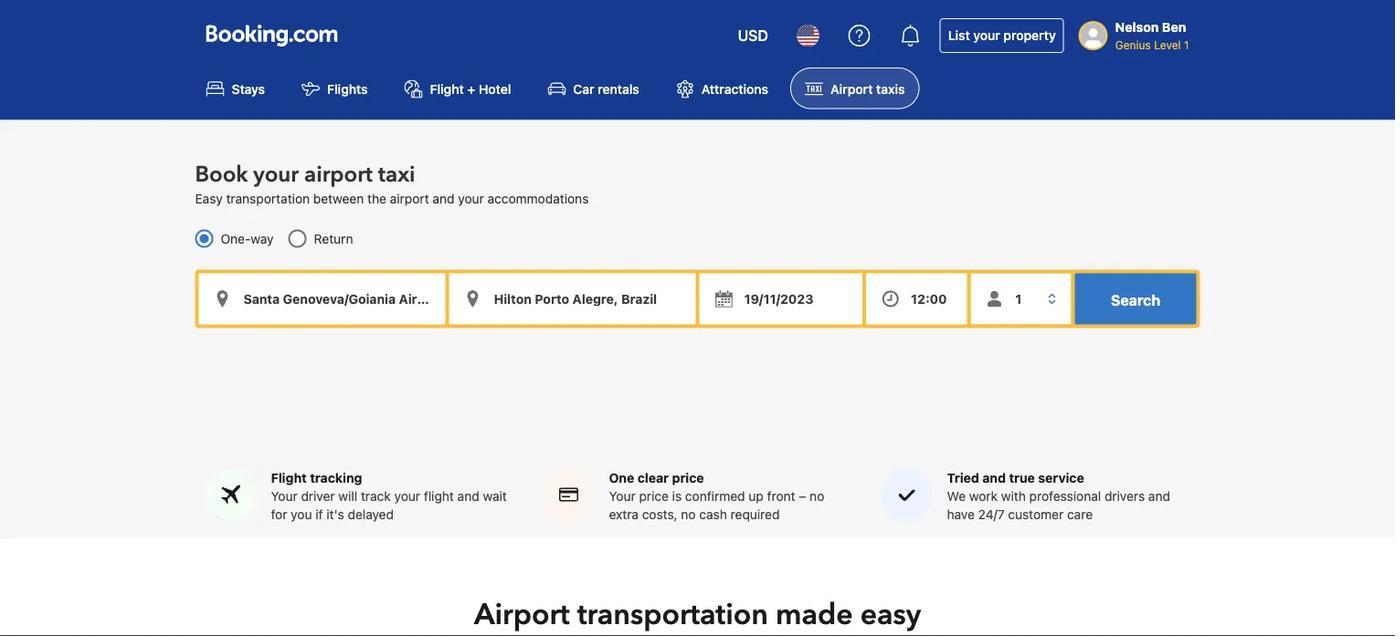 Task type: describe. For each thing, give the bounding box(es) containing it.
and inside book your airport taxi easy transportation between the airport and your accommodations
[[433, 191, 455, 206]]

between
[[313, 191, 364, 206]]

you
[[291, 507, 312, 522]]

Enter destination text field
[[449, 273, 696, 325]]

flights
[[327, 81, 368, 96]]

airport for airport taxis
[[831, 81, 873, 96]]

stays
[[232, 81, 265, 96]]

required
[[731, 507, 780, 522]]

list your property link
[[940, 18, 1064, 53]]

taxis
[[876, 81, 905, 96]]

usd
[[738, 27, 768, 44]]

service
[[1038, 471, 1084, 486]]

24/7
[[978, 507, 1005, 522]]

usd button
[[727, 14, 779, 58]]

and right drivers
[[1149, 489, 1171, 504]]

your inside flight tracking your driver will track your flight and wait for you if it's delayed
[[394, 489, 420, 504]]

airport taxis link
[[790, 68, 920, 109]]

search button
[[1075, 273, 1197, 325]]

search
[[1111, 291, 1161, 309]]

0 vertical spatial price
[[672, 471, 704, 486]]

flight + hotel link
[[390, 68, 526, 109]]

made
[[776, 596, 853, 635]]

will
[[338, 489, 357, 504]]

work
[[969, 489, 998, 504]]

up
[[749, 489, 764, 504]]

list your property
[[948, 28, 1056, 43]]

car rentals link
[[533, 68, 654, 109]]

cash
[[699, 507, 727, 522]]

0 horizontal spatial price
[[639, 489, 669, 504]]

rentals
[[598, 81, 639, 96]]

tracking
[[310, 471, 362, 486]]

delayed
[[348, 507, 394, 522]]

driver
[[301, 489, 335, 504]]

list
[[948, 28, 970, 43]]

we
[[947, 489, 966, 504]]

19/11/2023 button
[[700, 273, 863, 325]]

booking.com online hotel reservations image
[[206, 25, 338, 47]]

costs,
[[642, 507, 678, 522]]

your inside "link"
[[974, 28, 1000, 43]]

attractions
[[702, 81, 769, 96]]

true
[[1009, 471, 1035, 486]]

–
[[799, 489, 806, 504]]

your inside flight tracking your driver will track your flight and wait for you if it's delayed
[[271, 489, 298, 504]]

for
[[271, 507, 287, 522]]

nelson
[[1115, 20, 1159, 35]]

customer
[[1008, 507, 1064, 522]]

0 vertical spatial airport
[[304, 160, 373, 190]]

flights link
[[287, 68, 382, 109]]

taxi
[[378, 160, 415, 190]]

12:00
[[911, 291, 947, 306]]

19/11/2023
[[744, 291, 814, 306]]

and inside flight tracking your driver will track your flight and wait for you if it's delayed
[[457, 489, 479, 504]]

flight
[[424, 489, 454, 504]]

the
[[367, 191, 386, 206]]

extra
[[609, 507, 639, 522]]

1 vertical spatial transportation
[[577, 596, 768, 635]]

your right book
[[253, 160, 299, 190]]

book
[[195, 160, 248, 190]]



Task type: vqa. For each thing, say whether or not it's contained in the screenshot.
No,
no



Task type: locate. For each thing, give the bounding box(es) containing it.
0 horizontal spatial no
[[681, 507, 696, 522]]

attractions link
[[661, 68, 783, 109]]

nelson ben genius level 1
[[1115, 20, 1189, 51]]

one-
[[221, 231, 251, 246]]

return
[[314, 231, 353, 246]]

1 horizontal spatial airport
[[831, 81, 873, 96]]

tried
[[947, 471, 979, 486]]

1
[[1184, 38, 1189, 51]]

one
[[609, 471, 634, 486]]

Enter pick-up location text field
[[199, 273, 445, 325]]

and
[[433, 191, 455, 206], [983, 471, 1006, 486], [457, 489, 479, 504], [1149, 489, 1171, 504]]

1 horizontal spatial no
[[810, 489, 825, 504]]

hotel
[[479, 81, 511, 96]]

1 vertical spatial price
[[639, 489, 669, 504]]

airport up between
[[304, 160, 373, 190]]

flight
[[430, 81, 464, 96], [271, 471, 307, 486]]

1 horizontal spatial airport
[[390, 191, 429, 206]]

flight inside flight tracking your driver will track your flight and wait for you if it's delayed
[[271, 471, 307, 486]]

with
[[1001, 489, 1026, 504]]

2 your from the left
[[609, 489, 636, 504]]

no down is
[[681, 507, 696, 522]]

0 vertical spatial airport
[[831, 81, 873, 96]]

1 horizontal spatial your
[[609, 489, 636, 504]]

1 your from the left
[[271, 489, 298, 504]]

1 horizontal spatial transportation
[[577, 596, 768, 635]]

your
[[271, 489, 298, 504], [609, 489, 636, 504]]

stays link
[[191, 68, 280, 109]]

flight for flight tracking your driver will track your flight and wait for you if it's delayed
[[271, 471, 307, 486]]

book your airport taxi easy transportation between the airport and your accommodations
[[195, 160, 589, 206]]

0 horizontal spatial transportation
[[226, 191, 310, 206]]

airport down taxi
[[390, 191, 429, 206]]

your left 'accommodations'
[[458, 191, 484, 206]]

0 vertical spatial no
[[810, 489, 825, 504]]

front
[[767, 489, 796, 504]]

airport for airport transportation made easy
[[474, 596, 570, 635]]

your up for
[[271, 489, 298, 504]]

care
[[1067, 507, 1093, 522]]

and left wait
[[457, 489, 479, 504]]

track
[[361, 489, 391, 504]]

airport
[[304, 160, 373, 190], [390, 191, 429, 206]]

0 horizontal spatial airport
[[474, 596, 570, 635]]

drivers
[[1105, 489, 1145, 504]]

your inside one clear price your price is confirmed up front – no extra costs, no cash required
[[609, 489, 636, 504]]

transportation inside book your airport taxi easy transportation between the airport and your accommodations
[[226, 191, 310, 206]]

way
[[251, 231, 274, 246]]

no right –
[[810, 489, 825, 504]]

accommodations
[[488, 191, 589, 206]]

wait
[[483, 489, 507, 504]]

easy
[[861, 596, 921, 635]]

transportation
[[226, 191, 310, 206], [577, 596, 768, 635]]

professional
[[1029, 489, 1101, 504]]

and right the
[[433, 191, 455, 206]]

is
[[672, 489, 682, 504]]

price up is
[[672, 471, 704, 486]]

price
[[672, 471, 704, 486], [639, 489, 669, 504]]

+
[[467, 81, 475, 96]]

your right track
[[394, 489, 420, 504]]

your
[[974, 28, 1000, 43], [253, 160, 299, 190], [458, 191, 484, 206], [394, 489, 420, 504]]

0 horizontal spatial airport
[[304, 160, 373, 190]]

flight left + on the top left
[[430, 81, 464, 96]]

clear
[[638, 471, 669, 486]]

flight + hotel
[[430, 81, 511, 96]]

if
[[316, 507, 323, 522]]

0 vertical spatial transportation
[[226, 191, 310, 206]]

tried and true service we work with professional drivers and have 24/7 customer care
[[947, 471, 1171, 522]]

1 vertical spatial airport
[[390, 191, 429, 206]]

property
[[1004, 28, 1056, 43]]

car rentals
[[573, 81, 639, 96]]

0 vertical spatial flight
[[430, 81, 464, 96]]

1 vertical spatial flight
[[271, 471, 307, 486]]

one clear price your price is confirmed up front – no extra costs, no cash required
[[609, 471, 825, 522]]

airport
[[831, 81, 873, 96], [474, 596, 570, 635]]

and up "work"
[[983, 471, 1006, 486]]

ben
[[1162, 20, 1186, 35]]

genius
[[1115, 38, 1151, 51]]

airport taxis
[[831, 81, 905, 96]]

12:00 button
[[866, 273, 967, 325]]

price down clear
[[639, 489, 669, 504]]

confirmed
[[685, 489, 745, 504]]

level
[[1154, 38, 1181, 51]]

1 vertical spatial airport
[[474, 596, 570, 635]]

0 horizontal spatial flight
[[271, 471, 307, 486]]

0 horizontal spatial your
[[271, 489, 298, 504]]

one-way
[[221, 231, 274, 246]]

flight up driver
[[271, 471, 307, 486]]

no
[[810, 489, 825, 504], [681, 507, 696, 522]]

it's
[[327, 507, 344, 522]]

your right the list
[[974, 28, 1000, 43]]

easy
[[195, 191, 223, 206]]

flight for flight + hotel
[[430, 81, 464, 96]]

1 vertical spatial no
[[681, 507, 696, 522]]

1 horizontal spatial price
[[672, 471, 704, 486]]

airport transportation made easy
[[474, 596, 921, 635]]

have
[[947, 507, 975, 522]]

car
[[573, 81, 595, 96]]

flight tracking your driver will track your flight and wait for you if it's delayed
[[271, 471, 507, 522]]

your down one
[[609, 489, 636, 504]]

1 horizontal spatial flight
[[430, 81, 464, 96]]



